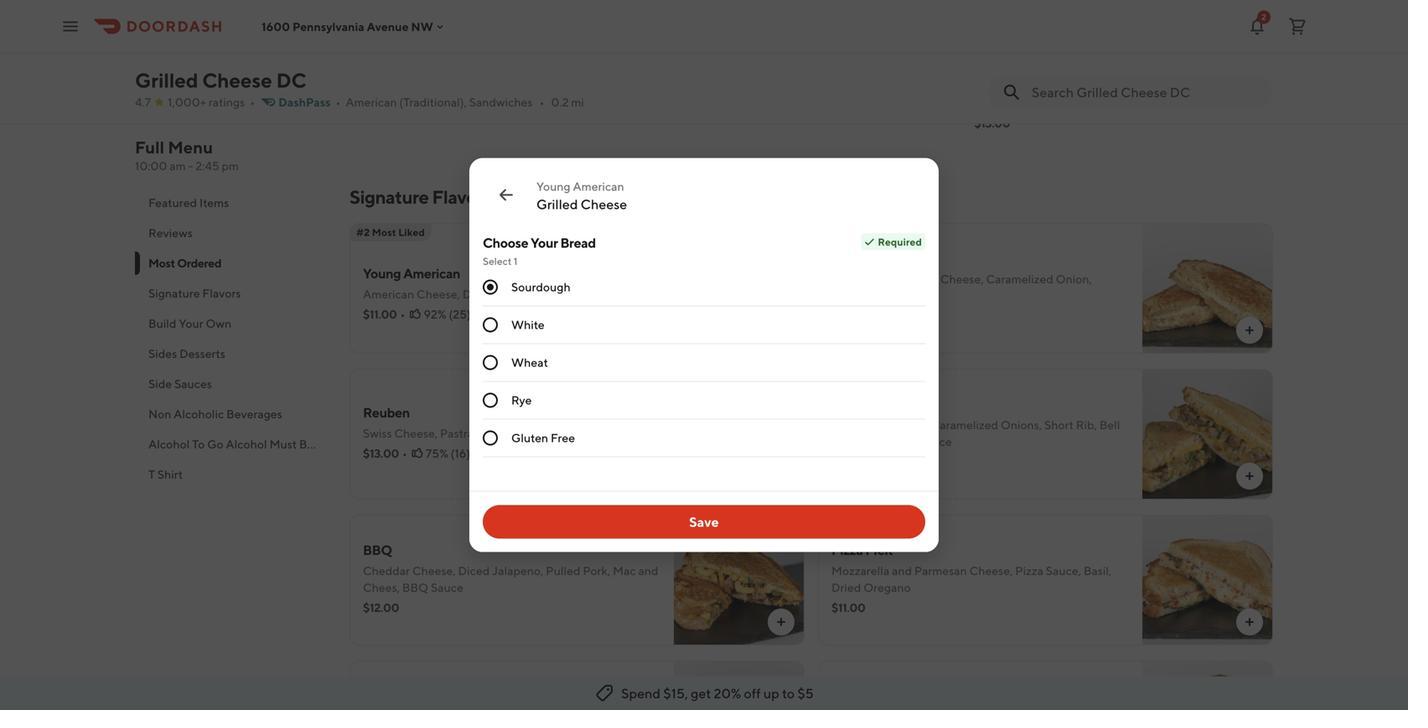 Task type: vqa. For each thing, say whether or not it's contained in the screenshot.
IN
no



Task type: describe. For each thing, give the bounding box(es) containing it.
american (traditional), sandwiches • 0.2 mi
[[346, 95, 584, 109]]

dialog containing grilled cheese
[[469, 158, 939, 552]]

food
[[453, 437, 481, 451]]

sourdough
[[511, 280, 571, 294]]

choose your bread group
[[483, 233, 925, 457]]

french onion swiss and parmesan cheese, caramelized onion, french onion aoili
[[832, 250, 1092, 303]]

• for $11.00 •
[[400, 307, 405, 321]]

92%
[[424, 307, 447, 321]]

0 vertical spatial american cheese, caramelized onions, short rib, bell peppers, gcdc sauce $13.00
[[974, 79, 1263, 130]]

2
[[1262, 12, 1267, 22]]

oregano
[[864, 580, 911, 594]]

melt
[[865, 542, 893, 558]]

parmesan for pizza melt
[[914, 564, 967, 578]]

tomato,
[[497, 287, 539, 301]]

0 vertical spatial cheese
[[202, 68, 272, 92]]

cheese, inside bbq cheddar cheese, diced jalapeno, pulled pork, mac and chees, bbq sauce $12.00
[[412, 564, 456, 578]]

signature inside button
[[148, 286, 200, 300]]

75%
[[426, 446, 448, 460]]

1 vertical spatial american cheese, caramelized onions, short rib, bell peppers, gcdc sauce $13.00
[[832, 418, 1120, 469]]

jalapeno,
[[492, 564, 544, 578]]

ordered
[[177, 256, 221, 270]]

• for dashpass •
[[336, 95, 341, 109]]

shirt
[[157, 467, 183, 481]]

sides desserts
[[148, 347, 225, 360]]

select
[[483, 255, 512, 267]]

0 items, open order cart image
[[1288, 16, 1308, 36]]

1 vertical spatial short
[[1044, 418, 1074, 432]]

alcoholic
[[174, 407, 224, 421]]

1 horizontal spatial bbq
[[402, 580, 429, 594]]

sauekraut,
[[492, 426, 549, 440]]

1 vertical spatial most
[[148, 256, 175, 270]]

0 vertical spatial bbq
[[363, 542, 392, 558]]

young american american cheese, diced tomato, bacon
[[363, 265, 576, 301]]

american inside young american grilled cheese
[[573, 179, 624, 193]]

aoili
[[907, 289, 932, 303]]

w
[[375, 437, 388, 451]]

swiss inside the reuben swiss cheese, pastrami, sauekraut, mustard
[[363, 426, 392, 440]]

0 vertical spatial signature
[[350, 186, 429, 208]]

1 vertical spatial onion
[[872, 289, 905, 303]]

bbq cheddar cheese, diced jalapeno, pulled pork, mac and chees, bbq sauce $12.00
[[363, 542, 659, 614]]

20%
[[714, 685, 741, 701]]

$5
[[797, 685, 814, 701]]

avenue
[[367, 19, 409, 33]]

go
[[207, 437, 223, 451]]

0 vertical spatial onions,
[[1144, 79, 1185, 93]]

Sourdough radio
[[483, 280, 498, 295]]

must
[[269, 437, 297, 451]]

purchased
[[316, 437, 373, 451]]

ratings
[[209, 95, 245, 109]]

save
[[689, 514, 719, 530]]

and for french
[[863, 272, 883, 286]]

(16)
[[451, 446, 470, 460]]

75% (16)
[[426, 446, 470, 460]]

bacon jalapeno popper image
[[1143, 661, 1273, 710]]

mi
[[571, 95, 584, 109]]

full
[[135, 137, 164, 157]]

non alcoholic beverages
[[148, 407, 282, 421]]

french onion image
[[1143, 223, 1273, 354]]

diced inside the young american american cheese, diced tomato, bacon
[[462, 287, 494, 301]]

add item to cart image for onion
[[1243, 324, 1257, 337]]

1 horizontal spatial flavors
[[432, 186, 491, 208]]

1 horizontal spatial $13.00
[[832, 455, 868, 469]]

1600 pennsylvania avenue nw button
[[262, 19, 447, 33]]

spend $15, get 20% off up to $5
[[621, 685, 814, 701]]

1600 pennsylvania avenue nw
[[262, 19, 433, 33]]

chees,
[[363, 580, 400, 594]]

nw
[[411, 19, 433, 33]]

caramelized inside french onion swiss and parmesan cheese, caramelized onion, french onion aoili
[[986, 272, 1054, 286]]

sides
[[148, 347, 177, 360]]

your for own
[[179, 316, 203, 330]]

reuben
[[363, 404, 410, 420]]

reuben swiss cheese, pastrami, sauekraut, mustard
[[363, 404, 596, 440]]

sauce,
[[1046, 564, 1081, 578]]

grilled inside young american grilled cheese
[[536, 196, 578, 212]]

side
[[148, 377, 172, 391]]

dc
[[276, 68, 306, 92]]

White radio
[[483, 317, 498, 332]]

pastrami,
[[440, 426, 490, 440]]

2 horizontal spatial $13.00
[[974, 116, 1010, 130]]

1 vertical spatial sauce
[[919, 435, 952, 448]]

onion,
[[1056, 272, 1092, 286]]

1 alcohol from the left
[[148, 437, 190, 451]]

to
[[192, 437, 205, 451]]

#2
[[356, 226, 370, 238]]

featured items
[[148, 196, 229, 210]]

diced inside bbq cheddar cheese, diced jalapeno, pulled pork, mac and chees, bbq sauce $12.00
[[458, 564, 490, 578]]

cheddar
[[363, 564, 410, 578]]

0 horizontal spatial peppers,
[[832, 435, 878, 448]]

1 french from the top
[[832, 250, 873, 266]]

2 vertical spatial caramelized
[[931, 418, 998, 432]]

build your own
[[148, 316, 232, 330]]

dashpass •
[[278, 95, 341, 109]]

young for grilled
[[536, 179, 571, 193]]

1 horizontal spatial rib,
[[1219, 79, 1240, 93]]

featured items button
[[135, 188, 329, 218]]

cheese, inside the young american american cheese, diced tomato, bacon
[[417, 287, 460, 301]]

Gluten Free radio
[[483, 430, 498, 446]]

liked
[[398, 226, 425, 238]]

92% (25)
[[424, 307, 471, 321]]

full menu 10:00 am - 2:45 pm
[[135, 137, 239, 173]]

-
[[188, 159, 193, 173]]

4.7
[[135, 95, 151, 109]]

add item to cart image for melt
[[1243, 615, 1257, 629]]

10:00
[[135, 159, 167, 173]]

sides desserts button
[[135, 339, 329, 369]]

Item Search search field
[[1032, 83, 1260, 101]]

t
[[148, 467, 155, 481]]

$13.00 •
[[363, 446, 407, 460]]

1 horizontal spatial peppers,
[[974, 96, 1021, 110]]

• for $13.00 •
[[402, 446, 407, 460]]

2 alcohol from the left
[[226, 437, 267, 451]]

cheesesteak image
[[1143, 369, 1273, 500]]

wheat
[[511, 355, 548, 369]]

0.2
[[551, 95, 569, 109]]

up
[[764, 685, 779, 701]]



Task type: locate. For each thing, give the bounding box(es) containing it.
buffalo blue image
[[674, 661, 805, 710]]

0 vertical spatial gcdc
[[1024, 96, 1060, 110]]

(traditional),
[[399, 95, 467, 109]]

grilled cheese dc
[[135, 68, 306, 92]]

2 horizontal spatial sauce
[[1062, 96, 1095, 110]]

0 vertical spatial onion
[[876, 250, 913, 266]]

add item to cart image for cheese,
[[1243, 469, 1257, 483]]

most right #2
[[372, 226, 396, 238]]

1 vertical spatial peppers,
[[832, 435, 878, 448]]

parmesan right mozzarella
[[914, 564, 967, 578]]

1 horizontal spatial short
[[1187, 79, 1217, 93]]

bbq
[[363, 542, 392, 558], [402, 580, 429, 594]]

young right back icon
[[536, 179, 571, 193]]

onions,
[[1144, 79, 1185, 93], [1001, 418, 1042, 432]]

1 horizontal spatial signature flavors
[[350, 186, 491, 208]]

alcohol right go
[[226, 437, 267, 451]]

young up $11.00 •
[[363, 265, 401, 281]]

0 horizontal spatial bbq
[[363, 542, 392, 558]]

1 vertical spatial your
[[179, 316, 203, 330]]

• left the 92% in the top left of the page
[[400, 307, 405, 321]]

cheese up bread
[[581, 196, 627, 212]]

onion
[[876, 250, 913, 266], [872, 289, 905, 303]]

1,000+
[[168, 95, 206, 109]]

pulled
[[546, 564, 581, 578]]

your inside the choose your bread select 1
[[531, 235, 558, 251]]

Wheat radio
[[483, 355, 498, 370]]

1 vertical spatial cheese
[[581, 196, 627, 212]]

and inside bbq cheddar cheese, diced jalapeno, pulled pork, mac and chees, bbq sauce $12.00
[[638, 564, 659, 578]]

back image
[[496, 185, 516, 205]]

your left bread
[[531, 235, 558, 251]]

pork,
[[583, 564, 611, 578]]

young for american
[[363, 265, 401, 281]]

bbq image
[[674, 515, 805, 645]]

cheese up ratings
[[202, 68, 272, 92]]

• left $3.75
[[336, 95, 341, 109]]

pizza left sauce,
[[1015, 564, 1044, 578]]

notification bell image
[[1247, 16, 1267, 36]]

diced up (25)
[[462, 287, 494, 301]]

featured
[[148, 196, 197, 210]]

your inside the build your own "button"
[[179, 316, 203, 330]]

0 horizontal spatial most
[[148, 256, 175, 270]]

add item to cart image
[[775, 615, 788, 629]]

flavors inside button
[[202, 286, 241, 300]]

item
[[483, 437, 508, 451]]

1 horizontal spatial alcohol
[[226, 437, 267, 451]]

1 vertical spatial swiss
[[363, 426, 392, 440]]

signature flavors down ordered at the left of the page
[[148, 286, 241, 300]]

1 vertical spatial signature flavors
[[148, 286, 241, 300]]

0 vertical spatial bell
[[1242, 79, 1263, 93]]

0 vertical spatial signature flavors
[[350, 186, 491, 208]]

alcohol to go alcohol must be purchased w a prepared food item
[[148, 437, 508, 451]]

bbq down cheddar
[[402, 580, 429, 594]]

diced left jalapeno,
[[458, 564, 490, 578]]

american
[[974, 79, 1026, 93], [346, 95, 397, 109], [573, 179, 624, 193], [403, 265, 460, 281], [363, 287, 414, 301], [832, 418, 883, 432]]

signature flavors inside button
[[148, 286, 241, 300]]

1 vertical spatial gcdc
[[881, 435, 917, 448]]

swiss
[[832, 272, 861, 286], [363, 426, 392, 440]]

• left 0.2 at the left of page
[[540, 95, 544, 109]]

prepared
[[401, 437, 451, 451]]

your
[[531, 235, 558, 251], [179, 316, 203, 330]]

free
[[551, 431, 575, 445]]

young inside the young american american cheese, diced tomato, bacon
[[363, 265, 401, 281]]

bread
[[560, 235, 596, 251]]

0 horizontal spatial your
[[179, 316, 203, 330]]

rye
[[511, 393, 532, 407]]

0 vertical spatial young
[[536, 179, 571, 193]]

1 horizontal spatial your
[[531, 235, 558, 251]]

0 vertical spatial sauce
[[1062, 96, 1095, 110]]

2 french from the top
[[832, 289, 869, 303]]

cheese,
[[1028, 79, 1072, 93], [940, 272, 984, 286], [417, 287, 460, 301], [885, 418, 929, 432], [394, 426, 438, 440], [412, 564, 456, 578], [970, 564, 1013, 578]]

0 horizontal spatial signature
[[148, 286, 200, 300]]

0 vertical spatial your
[[531, 235, 558, 251]]

parmesan inside french onion swiss and parmesan cheese, caramelized onion, french onion aoili
[[885, 272, 938, 286]]

0 horizontal spatial $11.00
[[363, 307, 397, 321]]

1 vertical spatial grilled
[[536, 196, 578, 212]]

reviews button
[[135, 218, 329, 248]]

$11.00 inside pizza melt mozzarella and parmesan cheese, pizza sauce, basil, dried oregano $11.00
[[832, 601, 866, 614]]

am
[[170, 159, 186, 173]]

1
[[514, 255, 518, 267]]

$15,
[[663, 685, 688, 701]]

sauce
[[1062, 96, 1095, 110], [919, 435, 952, 448], [431, 580, 463, 594]]

0 horizontal spatial cheese
[[202, 68, 272, 92]]

$11.00 left the 92% in the top left of the page
[[363, 307, 397, 321]]

0 vertical spatial $11.00
[[363, 307, 397, 321]]

1 horizontal spatial sauce
[[919, 435, 952, 448]]

open menu image
[[60, 16, 80, 36]]

sauce inside bbq cheddar cheese, diced jalapeno, pulled pork, mac and chees, bbq sauce $12.00
[[431, 580, 463, 594]]

non
[[148, 407, 171, 421]]

pizza up mozzarella
[[832, 542, 863, 558]]

1 horizontal spatial young
[[536, 179, 571, 193]]

0 horizontal spatial pizza
[[832, 542, 863, 558]]

and inside french onion swiss and parmesan cheese, caramelized onion, french onion aoili
[[863, 272, 883, 286]]

cheese, inside the reuben swiss cheese, pastrami, sauekraut, mustard
[[394, 426, 438, 440]]

dialog
[[469, 158, 939, 552]]

to
[[782, 685, 795, 701]]

choose your bread select 1
[[483, 235, 596, 267]]

0 horizontal spatial $13.00
[[363, 446, 399, 460]]

young american grilled cheese
[[536, 179, 627, 212]]

0 vertical spatial grilled
[[135, 68, 198, 92]]

1 vertical spatial $11.00
[[832, 601, 866, 614]]

1 horizontal spatial onions,
[[1144, 79, 1185, 93]]

0 horizontal spatial flavors
[[202, 286, 241, 300]]

and inside pizza melt mozzarella and parmesan cheese, pizza sauce, basil, dried oregano $11.00
[[892, 564, 912, 578]]

1 vertical spatial onions,
[[1001, 418, 1042, 432]]

gluten free
[[511, 431, 575, 445]]

0 horizontal spatial young
[[363, 265, 401, 281]]

menu
[[168, 137, 213, 157]]

signature down the most ordered
[[148, 286, 200, 300]]

1 vertical spatial flavors
[[202, 286, 241, 300]]

Rye radio
[[483, 393, 498, 408]]

(25)
[[449, 307, 471, 321]]

cheese, inside french onion swiss and parmesan cheese, caramelized onion, french onion aoili
[[940, 272, 984, 286]]

onion down required
[[876, 250, 913, 266]]

t shirt button
[[135, 459, 329, 490]]

0 horizontal spatial and
[[638, 564, 659, 578]]

and down required
[[863, 272, 883, 286]]

side sauces
[[148, 377, 212, 391]]

0 vertical spatial parmesan
[[885, 272, 938, 286]]

1 horizontal spatial pizza
[[1015, 564, 1044, 578]]

build
[[148, 316, 176, 330]]

0 horizontal spatial short
[[1044, 418, 1074, 432]]

2 vertical spatial sauce
[[431, 580, 463, 594]]

cheese inside young american grilled cheese
[[581, 196, 627, 212]]

0 vertical spatial short
[[1187, 79, 1217, 93]]

reuben image
[[674, 369, 805, 500]]

cheese, inside pizza melt mozzarella and parmesan cheese, pizza sauce, basil, dried oregano $11.00
[[970, 564, 1013, 578]]

• right ratings
[[250, 95, 255, 109]]

alcohol left to
[[148, 437, 190, 451]]

a
[[390, 437, 399, 451]]

0 horizontal spatial gcdc
[[881, 435, 917, 448]]

0 horizontal spatial bell
[[1100, 418, 1120, 432]]

alcohol
[[148, 437, 190, 451], [226, 437, 267, 451]]

off
[[744, 685, 761, 701]]

and right mac
[[638, 564, 659, 578]]

0 vertical spatial pizza
[[832, 542, 863, 558]]

1 horizontal spatial cheese
[[581, 196, 627, 212]]

white
[[511, 318, 545, 332]]

1 horizontal spatial gcdc
[[1024, 96, 1060, 110]]

1 vertical spatial bbq
[[402, 580, 429, 594]]

flavors left back icon
[[432, 186, 491, 208]]

$11.00 down dried
[[832, 601, 866, 614]]

side sauces button
[[135, 369, 329, 399]]

0 vertical spatial caramelized
[[1074, 79, 1141, 93]]

1 vertical spatial french
[[832, 289, 869, 303]]

and for pizza
[[892, 564, 912, 578]]

parmesan
[[885, 272, 938, 286], [914, 564, 967, 578]]

most down reviews
[[148, 256, 175, 270]]

onion left aoili
[[872, 289, 905, 303]]

1 vertical spatial caramelized
[[986, 272, 1054, 286]]

parmesan up aoili
[[885, 272, 938, 286]]

t shirt
[[148, 467, 183, 481]]

pennsylvania
[[293, 19, 364, 33]]

signature up #2 most liked
[[350, 186, 429, 208]]

grilled
[[135, 68, 198, 92], [536, 196, 578, 212]]

1600
[[262, 19, 290, 33]]

swiss inside french onion swiss and parmesan cheese, caramelized onion, french onion aoili
[[832, 272, 861, 286]]

add item to cart image
[[1243, 19, 1257, 33], [1243, 324, 1257, 337], [1243, 469, 1257, 483], [1243, 615, 1257, 629]]

2:45
[[196, 159, 219, 173]]

pizza melt image
[[1143, 515, 1273, 645]]

basil,
[[1084, 564, 1112, 578]]

diced
[[462, 287, 494, 301], [458, 564, 490, 578]]

0 vertical spatial peppers,
[[974, 96, 1021, 110]]

$11.00
[[363, 307, 397, 321], [832, 601, 866, 614]]

save button
[[483, 505, 925, 539]]

choose
[[483, 235, 528, 251]]

0 horizontal spatial sauce
[[431, 580, 463, 594]]

1 vertical spatial signature
[[148, 286, 200, 300]]

1 horizontal spatial signature
[[350, 186, 429, 208]]

0 horizontal spatial onions,
[[1001, 418, 1042, 432]]

signature flavors button
[[135, 278, 329, 308]]

• right a
[[402, 446, 407, 460]]

american cheese, caramelized onions, short rib, bell peppers, gcdc sauce $13.00
[[974, 79, 1263, 130], [832, 418, 1120, 469]]

0 horizontal spatial alcohol
[[148, 437, 190, 451]]

reviews
[[148, 226, 193, 240]]

0 horizontal spatial swiss
[[363, 426, 392, 440]]

your left own
[[179, 316, 203, 330]]

1 horizontal spatial swiss
[[832, 272, 861, 286]]

$12.00
[[363, 601, 399, 614]]

1 vertical spatial parmesan
[[914, 564, 967, 578]]

0 vertical spatial most
[[372, 226, 396, 238]]

1 horizontal spatial grilled
[[536, 196, 578, 212]]

1 horizontal spatial bell
[[1242, 79, 1263, 93]]

your for bread
[[531, 235, 558, 251]]

1 horizontal spatial most
[[372, 226, 396, 238]]

sandwiches
[[469, 95, 533, 109]]

signature flavors up "liked"
[[350, 186, 491, 208]]

$11.00 •
[[363, 307, 405, 321]]

spend
[[621, 685, 661, 701]]

1 vertical spatial pizza
[[1015, 564, 1044, 578]]

1 horizontal spatial and
[[863, 272, 883, 286]]

grilled up 1,000+
[[135, 68, 198, 92]]

flavors up own
[[202, 286, 241, 300]]

french
[[832, 250, 873, 266], [832, 289, 869, 303]]

0 horizontal spatial signature flavors
[[148, 286, 241, 300]]

build your own button
[[135, 308, 329, 339]]

0 vertical spatial rib,
[[1219, 79, 1240, 93]]

0 horizontal spatial grilled
[[135, 68, 198, 92]]

0 vertical spatial diced
[[462, 287, 494, 301]]

and up oregano
[[892, 564, 912, 578]]

parmesan inside pizza melt mozzarella and parmesan cheese, pizza sauce, basil, dried oregano $11.00
[[914, 564, 967, 578]]

0 vertical spatial flavors
[[432, 186, 491, 208]]

bbq up cheddar
[[363, 542, 392, 558]]

1 vertical spatial young
[[363, 265, 401, 281]]

1 horizontal spatial $11.00
[[832, 601, 866, 614]]

0 vertical spatial swiss
[[832, 272, 861, 286]]

parmesan for french onion
[[885, 272, 938, 286]]

1 vertical spatial rib,
[[1076, 418, 1097, 432]]

young american image
[[674, 223, 805, 354]]

grilled up bread
[[536, 196, 578, 212]]

bacon
[[542, 287, 576, 301]]

caramelized
[[1074, 79, 1141, 93], [986, 272, 1054, 286], [931, 418, 998, 432]]

signature
[[350, 186, 429, 208], [148, 286, 200, 300]]

pm
[[222, 159, 239, 173]]

2 horizontal spatial and
[[892, 564, 912, 578]]

alcohol to go alcohol must be purchased w a prepared food item button
[[135, 429, 508, 459]]

1 vertical spatial diced
[[458, 564, 490, 578]]

1 vertical spatial bell
[[1100, 418, 1120, 432]]

most ordered
[[148, 256, 221, 270]]

required
[[878, 236, 922, 248]]

young inside young american grilled cheese
[[536, 179, 571, 193]]

rib,
[[1219, 79, 1240, 93], [1076, 418, 1097, 432]]

0 vertical spatial french
[[832, 250, 873, 266]]

own
[[206, 316, 232, 330]]

0 horizontal spatial rib,
[[1076, 418, 1097, 432]]

mac
[[613, 564, 636, 578]]



